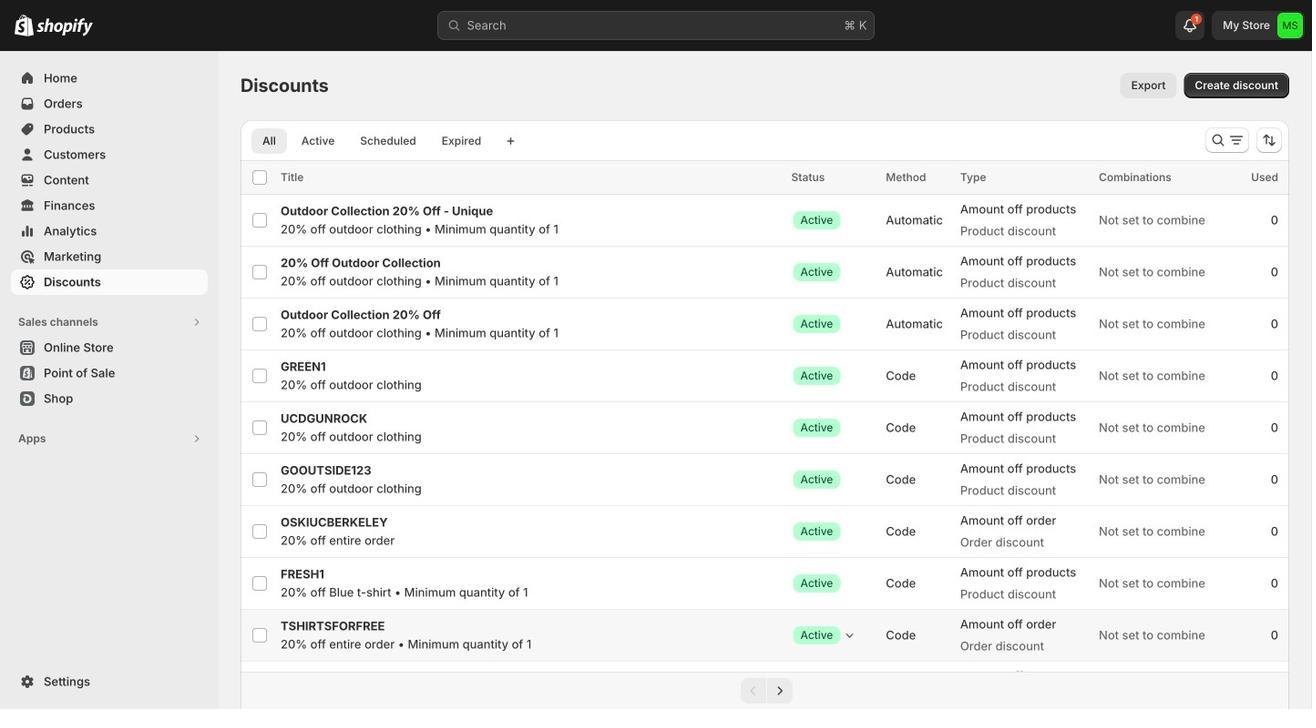 Task type: vqa. For each thing, say whether or not it's contained in the screenshot.
DIALOG
no



Task type: describe. For each thing, give the bounding box(es) containing it.
0 horizontal spatial shopify image
[[15, 14, 34, 36]]

1 horizontal spatial shopify image
[[36, 18, 93, 36]]



Task type: locate. For each thing, give the bounding box(es) containing it.
pagination element
[[241, 673, 1289, 710]]

shopify image
[[15, 14, 34, 36], [36, 18, 93, 36]]

tab list
[[248, 128, 496, 154]]

my store image
[[1278, 13, 1303, 38]]



